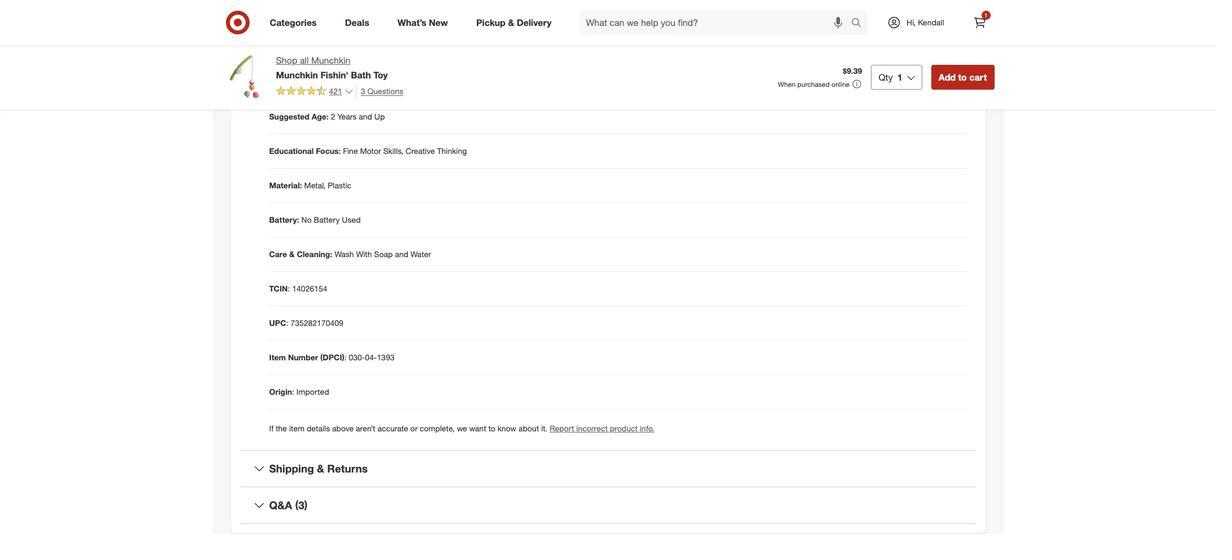 Task type: describe. For each thing, give the bounding box(es) containing it.
we
[[457, 424, 467, 434]]

0 horizontal spatial and
[[359, 112, 372, 122]]

2 x from the left
[[465, 43, 469, 53]]

2.5
[[472, 43, 483, 53]]

upc
[[269, 319, 286, 328]]

used
[[342, 215, 361, 225]]

item
[[289, 424, 305, 434]]

1 vertical spatial to
[[488, 424, 495, 434]]

weight: .53 pounds
[[269, 78, 339, 87]]

battery
[[314, 215, 340, 225]]

online
[[832, 80, 850, 89]]

& for shipping
[[317, 463, 324, 476]]

421 link
[[276, 85, 354, 99]]

& for care
[[289, 250, 295, 259]]

q&a (3) button
[[240, 488, 976, 524]]

care
[[269, 250, 287, 259]]

what's
[[398, 17, 426, 28]]

care & cleaning: wash with soap and water
[[269, 250, 431, 259]]

pieces:
[[311, 9, 338, 18]]

report incorrect product info. button
[[550, 424, 654, 435]]

suggested age: 2 years and up
[[269, 112, 385, 122]]

(dpci)
[[320, 353, 344, 363]]

focus:
[[316, 147, 341, 156]]

pounds
[[313, 78, 339, 87]]

years
[[337, 112, 357, 122]]

qty 1
[[879, 72, 902, 83]]

battery: no battery used
[[269, 215, 361, 225]]

suggested
[[269, 112, 309, 122]]

2
[[331, 112, 335, 122]]

(d)
[[510, 43, 520, 53]]

questions
[[367, 86, 403, 96]]

soap
[[374, 250, 393, 259]]

(w)
[[451, 43, 463, 53]]

of
[[301, 9, 309, 18]]

.53
[[299, 78, 310, 87]]

new
[[429, 17, 448, 28]]

categories link
[[260, 10, 331, 35]]

10.0
[[351, 43, 366, 53]]

421
[[329, 87, 342, 96]]

water
[[410, 250, 431, 259]]

3 questions
[[361, 86, 403, 96]]

creative
[[406, 147, 435, 156]]

want
[[469, 424, 486, 434]]

3.0
[[412, 43, 423, 53]]

$9.39
[[843, 66, 862, 76]]

cart
[[969, 72, 987, 83]]

wash
[[334, 250, 354, 259]]

add to cart
[[939, 72, 987, 83]]

complete,
[[420, 424, 455, 434]]

thinking
[[437, 147, 467, 156]]

: for imported
[[292, 388, 294, 397]]

shipping
[[269, 463, 314, 476]]

: left the 030-
[[344, 353, 347, 363]]

above
[[332, 424, 354, 434]]

the
[[276, 424, 287, 434]]

shipping & returns
[[269, 463, 368, 476]]

search
[[846, 18, 873, 29]]

to inside button
[[958, 72, 967, 83]]

add
[[939, 72, 956, 83]]

imported
[[296, 388, 329, 397]]

item
[[269, 353, 286, 363]]

tcin
[[269, 284, 288, 294]]

(3)
[[295, 499, 308, 512]]

age:
[[312, 112, 329, 122]]

shipping & returns button
[[240, 452, 976, 488]]

3
[[361, 86, 365, 96]]

battery:
[[269, 215, 299, 225]]

030-
[[349, 353, 365, 363]]

fine
[[343, 147, 358, 156]]

: for 14026154
[[288, 284, 290, 294]]

accurate
[[378, 424, 408, 434]]

no
[[301, 215, 312, 225]]

1 vertical spatial and
[[395, 250, 408, 259]]

add to cart button
[[931, 65, 994, 90]]

pickup & delivery link
[[467, 10, 566, 35]]

upc : 735282170409
[[269, 319, 343, 328]]

search button
[[846, 10, 873, 37]]



Task type: locate. For each thing, give the bounding box(es) containing it.
all
[[300, 55, 309, 66]]

1 horizontal spatial &
[[317, 463, 324, 476]]

&
[[508, 17, 514, 28], [289, 250, 295, 259], [317, 463, 324, 476]]

0 vertical spatial &
[[508, 17, 514, 28]]

& for pickup
[[508, 17, 514, 28]]

munchkin down all on the top left of page
[[276, 69, 318, 81]]

origin : imported
[[269, 388, 329, 397]]

know
[[498, 424, 516, 434]]

2 horizontal spatial inches
[[485, 43, 508, 53]]

product
[[610, 424, 638, 434]]

0 vertical spatial and
[[359, 112, 372, 122]]

material:
[[269, 181, 302, 191]]

1 x from the left
[[406, 43, 410, 53]]

1 horizontal spatial x
[[465, 43, 469, 53]]

1 right qty
[[897, 72, 902, 83]]

: left 735282170409
[[286, 319, 288, 328]]

pickup & delivery
[[476, 17, 552, 28]]

1 vertical spatial 1
[[897, 72, 902, 83]]

3 inches from the left
[[485, 43, 508, 53]]

1393
[[377, 353, 395, 363]]

tcin : 14026154
[[269, 284, 327, 294]]

deals link
[[335, 10, 383, 35]]

x
[[406, 43, 410, 53], [465, 43, 469, 53]]

deals
[[345, 17, 369, 28]]

735282170409
[[291, 319, 343, 328]]

munchkin down (overall):
[[311, 55, 351, 66]]

hi,
[[907, 18, 916, 27]]

shop all munchkin munchkin fishin' bath toy
[[276, 55, 388, 81]]

inches right 3.0
[[426, 43, 449, 53]]

(h)
[[394, 43, 404, 53]]

weight:
[[269, 78, 297, 87]]

0 horizontal spatial x
[[406, 43, 410, 53]]

hi, kendall
[[907, 18, 944, 27]]

inches left the (d)
[[485, 43, 508, 53]]

what's new link
[[388, 10, 462, 35]]

14026154
[[292, 284, 327, 294]]

origin
[[269, 388, 292, 397]]

number left of on the left top
[[269, 9, 299, 18]]

when purchased online
[[778, 80, 850, 89]]

shop
[[276, 55, 297, 66]]

0 horizontal spatial to
[[488, 424, 495, 434]]

to right want
[[488, 424, 495, 434]]

: left 14026154
[[288, 284, 290, 294]]

0 vertical spatial 1
[[984, 12, 988, 19]]

motor
[[360, 147, 381, 156]]

report
[[550, 424, 574, 434]]

with
[[356, 250, 372, 259]]

x left the 2.5
[[465, 43, 469, 53]]

and right the soap
[[395, 250, 408, 259]]

1 inches from the left
[[368, 43, 392, 53]]

inches left (h)
[[368, 43, 392, 53]]

What can we help you find? suggestions appear below search field
[[579, 10, 854, 35]]

item number (dpci) : 030-04-1393
[[269, 353, 395, 363]]

2 vertical spatial &
[[317, 463, 324, 476]]

number of pieces:
[[269, 9, 338, 18]]

0 horizontal spatial 1
[[897, 72, 902, 83]]

& right pickup
[[508, 17, 514, 28]]

1 horizontal spatial inches
[[426, 43, 449, 53]]

0 vertical spatial munchkin
[[311, 55, 351, 66]]

0 vertical spatial number
[[269, 9, 299, 18]]

0 horizontal spatial &
[[289, 250, 295, 259]]

skills,
[[383, 147, 403, 156]]

up
[[374, 112, 385, 122]]

kendall
[[918, 18, 944, 27]]

categories
[[270, 17, 317, 28]]

04-
[[365, 353, 377, 363]]

qty
[[879, 72, 893, 83]]

inches
[[368, 43, 392, 53], [426, 43, 449, 53], [485, 43, 508, 53]]

and left up
[[359, 112, 372, 122]]

pickup
[[476, 17, 506, 28]]

1 right kendall
[[984, 12, 988, 19]]

aren't
[[356, 424, 375, 434]]

about
[[519, 424, 539, 434]]

3 questions link
[[356, 85, 403, 98]]

cleaning:
[[297, 250, 332, 259]]

& left returns
[[317, 463, 324, 476]]

what's new
[[398, 17, 448, 28]]

0 vertical spatial to
[[958, 72, 967, 83]]

& inside dropdown button
[[317, 463, 324, 476]]

educational
[[269, 147, 314, 156]]

2 inches from the left
[[426, 43, 449, 53]]

plastic
[[328, 181, 351, 191]]

1 horizontal spatial 1
[[984, 12, 988, 19]]

details
[[307, 424, 330, 434]]

info.
[[640, 424, 654, 434]]

: left imported
[[292, 388, 294, 397]]

:
[[288, 284, 290, 294], [286, 319, 288, 328], [344, 353, 347, 363], [292, 388, 294, 397]]

1 vertical spatial number
[[288, 353, 318, 363]]

number right item
[[288, 353, 318, 363]]

educational focus: fine motor skills, creative thinking
[[269, 147, 467, 156]]

metal,
[[304, 181, 326, 191]]

returns
[[327, 463, 368, 476]]

if
[[269, 424, 274, 434]]

to right the add
[[958, 72, 967, 83]]

& right 'care'
[[289, 250, 295, 259]]

dimensions (overall): 10.0 inches (h) x 3.0 inches (w) x 2.5 inches (d)
[[269, 43, 520, 53]]

bath
[[351, 69, 371, 81]]

to
[[958, 72, 967, 83], [488, 424, 495, 434]]

x right (h)
[[406, 43, 410, 53]]

1 horizontal spatial and
[[395, 250, 408, 259]]

2 horizontal spatial &
[[508, 17, 514, 28]]

delivery
[[517, 17, 552, 28]]

1 vertical spatial &
[[289, 250, 295, 259]]

: for 735282170409
[[286, 319, 288, 328]]

0 horizontal spatial inches
[[368, 43, 392, 53]]

purchased
[[797, 80, 830, 89]]

image of munchkin fishin' bath toy image
[[222, 54, 267, 99]]

1 vertical spatial munchkin
[[276, 69, 318, 81]]

1 horizontal spatial to
[[958, 72, 967, 83]]

1 link
[[967, 10, 992, 35]]

q&a
[[269, 499, 292, 512]]

dimensions
[[269, 43, 313, 53]]

it.
[[541, 424, 547, 434]]



Task type: vqa. For each thing, say whether or not it's contained in the screenshot.


